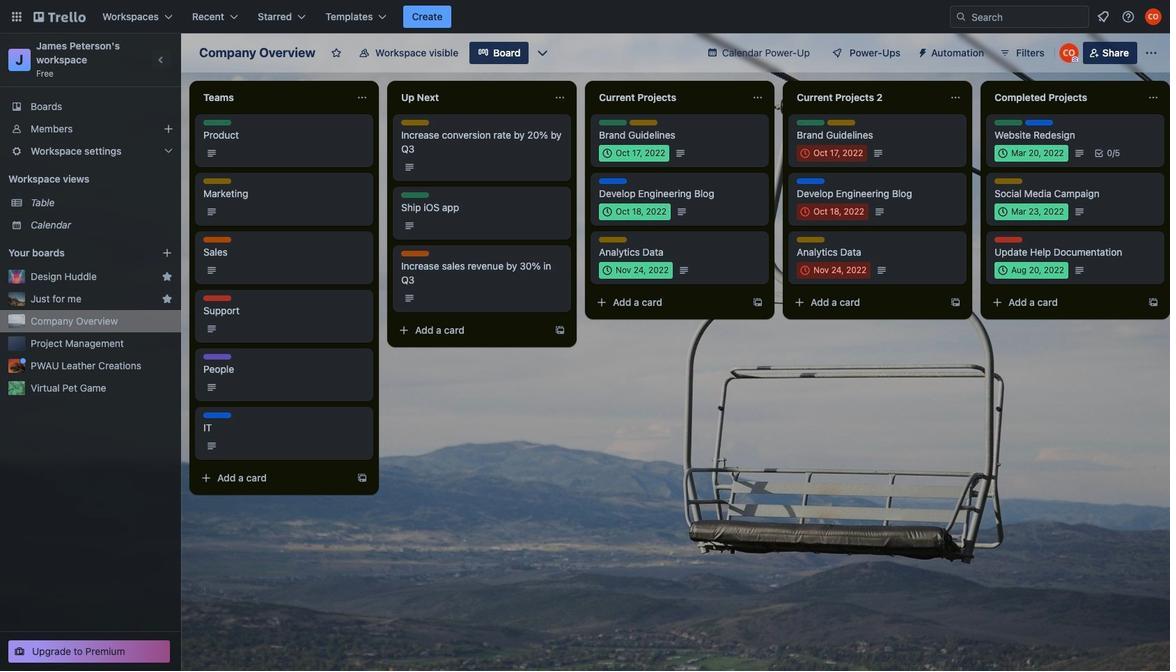Task type: describe. For each thing, give the bounding box(es) containing it.
0 notifications image
[[1096, 8, 1112, 25]]

star or unstar board image
[[331, 47, 342, 59]]

create from template… image for the bottommost color: orange, title: "sales" element
[[555, 325, 566, 336]]

your boards with 6 items element
[[8, 245, 141, 261]]

workspace navigation collapse icon image
[[152, 50, 171, 70]]

create from template… image for rightmost color: red, title: "support" element
[[1149, 297, 1160, 308]]

0 vertical spatial color: orange, title: "sales" element
[[204, 237, 231, 243]]

1 starred icon image from the top
[[162, 271, 173, 282]]

primary element
[[0, 0, 1171, 33]]

this member is an admin of this board. image
[[1073, 56, 1079, 63]]

show menu image
[[1145, 46, 1159, 60]]

Search field
[[967, 7, 1089, 26]]

create from template… image
[[951, 297, 962, 308]]

create from template… image for top color: orange, title: "sales" element
[[357, 473, 368, 484]]

sm image
[[912, 42, 932, 61]]



Task type: vqa. For each thing, say whether or not it's contained in the screenshot.
Open "icon"
no



Task type: locate. For each thing, give the bounding box(es) containing it.
color: yellow, title: "marketing" element
[[401, 120, 429, 125], [630, 120, 658, 125], [828, 120, 856, 125], [204, 178, 231, 184], [995, 178, 1023, 184], [599, 237, 627, 243], [797, 237, 825, 243]]

1 horizontal spatial color: orange, title: "sales" element
[[401, 251, 429, 257]]

None text field
[[789, 86, 945, 109], [987, 86, 1143, 109], [789, 86, 945, 109], [987, 86, 1143, 109]]

customize views image
[[536, 46, 550, 60]]

color: red, title: "support" element
[[995, 237, 1023, 243], [204, 296, 231, 301]]

color: orange, title: "sales" element
[[204, 237, 231, 243], [401, 251, 429, 257]]

Board name text field
[[192, 42, 323, 64]]

christina overa (christinaovera) image
[[1060, 43, 1080, 63]]

color: purple, title: "people" element
[[204, 354, 231, 360]]

0 horizontal spatial color: red, title: "support" element
[[204, 296, 231, 301]]

christina overa (christinaovera) image
[[1146, 8, 1163, 25]]

0 vertical spatial starred icon image
[[162, 271, 173, 282]]

color: blue, title: "it" element
[[1026, 120, 1054, 125], [599, 178, 627, 184], [797, 178, 825, 184], [204, 413, 231, 418]]

None checkbox
[[599, 145, 670, 162], [599, 204, 671, 220], [995, 204, 1069, 220], [599, 262, 673, 279], [599, 145, 670, 162], [599, 204, 671, 220], [995, 204, 1069, 220], [599, 262, 673, 279]]

search image
[[956, 11, 967, 22]]

back to home image
[[33, 6, 86, 28]]

create from template… image
[[753, 297, 764, 308], [1149, 297, 1160, 308], [555, 325, 566, 336], [357, 473, 368, 484]]

None text field
[[195, 86, 351, 109], [393, 86, 549, 109], [591, 86, 747, 109], [195, 86, 351, 109], [393, 86, 549, 109], [591, 86, 747, 109]]

color: green, title: "product" element
[[204, 120, 231, 125], [599, 120, 627, 125], [797, 120, 825, 125], [995, 120, 1023, 125], [401, 192, 429, 198]]

starred icon image
[[162, 271, 173, 282], [162, 293, 173, 305]]

1 vertical spatial color: red, title: "support" element
[[204, 296, 231, 301]]

0 horizontal spatial color: orange, title: "sales" element
[[204, 237, 231, 243]]

2 starred icon image from the top
[[162, 293, 173, 305]]

1 horizontal spatial color: red, title: "support" element
[[995, 237, 1023, 243]]

None checkbox
[[797, 145, 868, 162], [995, 145, 1069, 162], [797, 204, 869, 220], [797, 262, 871, 279], [995, 262, 1069, 279], [797, 145, 868, 162], [995, 145, 1069, 162], [797, 204, 869, 220], [797, 262, 871, 279], [995, 262, 1069, 279]]

1 vertical spatial starred icon image
[[162, 293, 173, 305]]

1 vertical spatial color: orange, title: "sales" element
[[401, 251, 429, 257]]

add board image
[[162, 247, 173, 259]]

open information menu image
[[1122, 10, 1136, 24]]

0 vertical spatial color: red, title: "support" element
[[995, 237, 1023, 243]]



